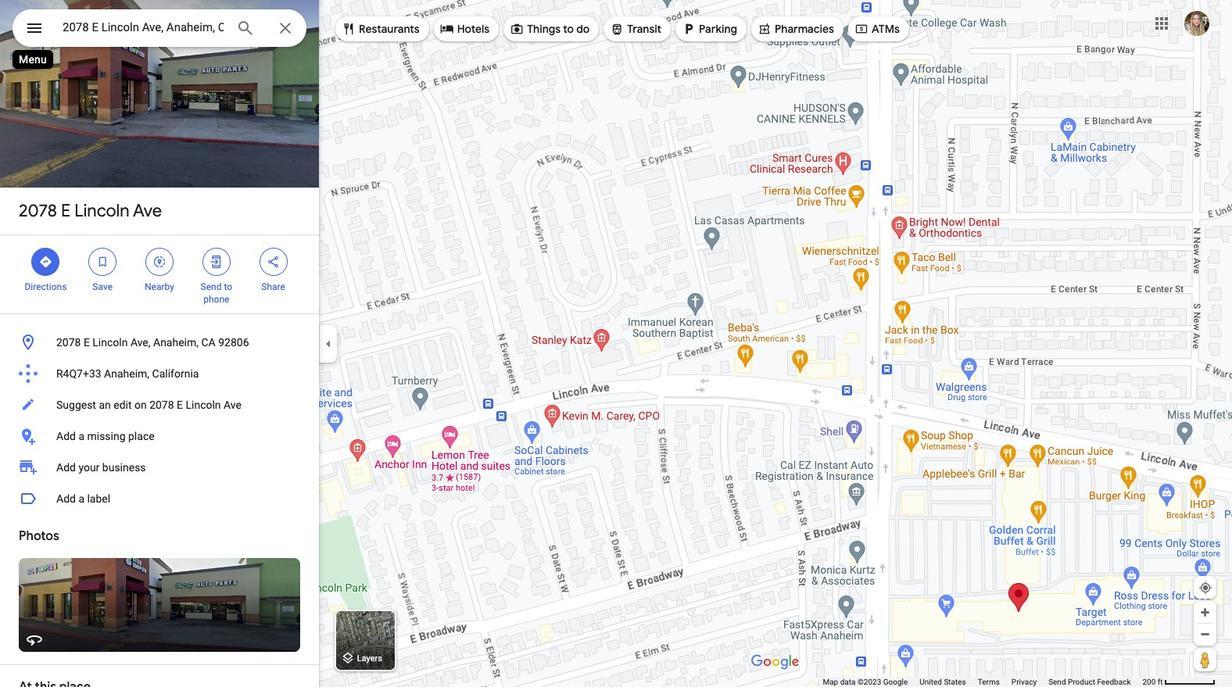 Task type: describe. For each thing, give the bounding box(es) containing it.
label
[[87, 493, 110, 505]]

restaurants
[[359, 22, 420, 36]]


[[855, 20, 869, 38]]

zoom in image
[[1200, 607, 1211, 619]]

2078 e lincoln ave, anaheim, ca 92806 button
[[0, 327, 319, 358]]


[[342, 20, 356, 38]]

92806
[[218, 336, 249, 349]]


[[266, 253, 280, 271]]

send for send product feedback
[[1049, 678, 1066, 687]]

place
[[128, 430, 155, 443]]

200 ft
[[1143, 678, 1163, 687]]

add for add a label
[[56, 493, 76, 505]]

 parking
[[682, 20, 737, 38]]

2 vertical spatial lincoln
[[186, 399, 221, 411]]

r4q7+33 anaheim, california button
[[0, 358, 319, 389]]

google maps element
[[0, 0, 1232, 687]]


[[610, 20, 624, 38]]

terms button
[[978, 677, 1000, 687]]

to inside  things to do
[[563, 22, 574, 36]]

anaheim, inside r4q7+33 anaheim, california button
[[104, 368, 149, 380]]

send product feedback
[[1049, 678, 1131, 687]]

united
[[920, 678, 942, 687]]

anaheim, inside 2078 e lincoln ave, anaheim, ca 92806 button
[[153, 336, 199, 349]]

lincoln for ave
[[74, 200, 129, 222]]

suggest
[[56, 399, 96, 411]]

 transit
[[610, 20, 662, 38]]

layers
[[357, 654, 382, 664]]

2078 e lincoln ave, anaheim, ca 92806
[[56, 336, 249, 349]]

none field inside 2078 e lincoln ave, anaheim, ca 92806 field
[[63, 18, 224, 37]]

united states button
[[920, 677, 966, 687]]

a for missing
[[78, 430, 84, 443]]

add for add a missing place
[[56, 430, 76, 443]]

pharmacies
[[775, 22, 834, 36]]

©2023
[[858, 678, 882, 687]]

 hotels
[[440, 20, 490, 38]]

send for send to phone
[[201, 282, 222, 292]]

 search field
[[13, 9, 307, 50]]

feedback
[[1098, 678, 1131, 687]]

add a label
[[56, 493, 110, 505]]

your
[[78, 461, 100, 474]]

add a label button
[[0, 483, 319, 515]]


[[682, 20, 696, 38]]

lincoln for ave,
[[93, 336, 128, 349]]

ave,
[[131, 336, 151, 349]]

collapse side panel image
[[320, 335, 337, 352]]

 button
[[13, 9, 56, 50]]

map
[[823, 678, 838, 687]]

things
[[527, 22, 561, 36]]

200
[[1143, 678, 1156, 687]]



Task type: vqa. For each thing, say whether or not it's contained in the screenshot.


Task type: locate. For each thing, give the bounding box(es) containing it.
send left product
[[1049, 678, 1066, 687]]

a for label
[[78, 493, 84, 505]]

add inside add your business link
[[56, 461, 76, 474]]

business
[[102, 461, 146, 474]]

california
[[152, 368, 199, 380]]

product
[[1068, 678, 1096, 687]]

2078 right on at the left of the page
[[149, 399, 174, 411]]

a
[[78, 430, 84, 443], [78, 493, 84, 505]]

united states
[[920, 678, 966, 687]]

ave inside suggest an edit on 2078 e lincoln ave button
[[224, 399, 242, 411]]

1 vertical spatial to
[[224, 282, 232, 292]]

suggest an edit on 2078 e lincoln ave
[[56, 399, 242, 411]]

anaheim, up edit
[[104, 368, 149, 380]]

a left "label"
[[78, 493, 84, 505]]

 atms
[[855, 20, 900, 38]]

1 vertical spatial send
[[1049, 678, 1066, 687]]

1 vertical spatial e
[[84, 336, 90, 349]]

terms
[[978, 678, 1000, 687]]

save
[[93, 282, 113, 292]]

0 horizontal spatial anaheim,
[[104, 368, 149, 380]]


[[96, 253, 110, 271]]

2 horizontal spatial e
[[177, 399, 183, 411]]

0 vertical spatial send
[[201, 282, 222, 292]]

2078 e lincoln ave main content
[[0, 0, 319, 687]]

ft
[[1158, 678, 1163, 687]]

add inside "add a missing place" button
[[56, 430, 76, 443]]

send
[[201, 282, 222, 292], [1049, 678, 1066, 687]]

2 vertical spatial 2078
[[149, 399, 174, 411]]

send inside send to phone
[[201, 282, 222, 292]]

0 horizontal spatial to
[[224, 282, 232, 292]]

to up the phone
[[224, 282, 232, 292]]

a left 'missing'
[[78, 430, 84, 443]]

1 add from the top
[[56, 430, 76, 443]]


[[510, 20, 524, 38]]

add down suggest
[[56, 430, 76, 443]]

r4q7+33 anaheim, california
[[56, 368, 199, 380]]

2 vertical spatial add
[[56, 493, 76, 505]]

to left do
[[563, 22, 574, 36]]

1 vertical spatial a
[[78, 493, 84, 505]]

add
[[56, 430, 76, 443], [56, 461, 76, 474], [56, 493, 76, 505]]


[[152, 253, 167, 271]]

0 horizontal spatial send
[[201, 282, 222, 292]]

show your location image
[[1199, 581, 1213, 595]]

200 ft button
[[1143, 678, 1216, 687]]

0 horizontal spatial ave
[[133, 200, 162, 222]]

0 vertical spatial 2078
[[19, 200, 57, 222]]

add left the your
[[56, 461, 76, 474]]

photos
[[19, 529, 59, 544]]

add a missing place button
[[0, 421, 319, 452]]

1 horizontal spatial e
[[84, 336, 90, 349]]

lincoln
[[74, 200, 129, 222], [93, 336, 128, 349], [186, 399, 221, 411]]

privacy
[[1012, 678, 1037, 687]]

add your business
[[56, 461, 146, 474]]

suggest an edit on 2078 e lincoln ave button
[[0, 389, 319, 421]]


[[209, 253, 223, 271]]

google account: michelle dermenjian  
(michelle.dermenjian@adept.ai) image
[[1185, 11, 1210, 36]]

2 vertical spatial e
[[177, 399, 183, 411]]

data
[[840, 678, 856, 687]]

add inside the add a label button
[[56, 493, 76, 505]]

0 vertical spatial e
[[61, 200, 70, 222]]

1 vertical spatial lincoln
[[93, 336, 128, 349]]

anaheim, up california
[[153, 336, 199, 349]]

1 vertical spatial ave
[[224, 399, 242, 411]]

phone
[[203, 294, 229, 305]]


[[758, 20, 772, 38]]

nearby
[[145, 282, 174, 292]]

parking
[[699, 22, 737, 36]]

add for add your business
[[56, 461, 76, 474]]

do
[[577, 22, 590, 36]]

e
[[61, 200, 70, 222], [84, 336, 90, 349], [177, 399, 183, 411]]

states
[[944, 678, 966, 687]]

edit
[[114, 399, 132, 411]]

footer
[[823, 677, 1143, 687]]

2078 up 
[[19, 200, 57, 222]]

1 horizontal spatial to
[[563, 22, 574, 36]]

3 add from the top
[[56, 493, 76, 505]]

show street view coverage image
[[1194, 648, 1217, 672]]

0 vertical spatial add
[[56, 430, 76, 443]]

on
[[134, 399, 147, 411]]

0 vertical spatial ave
[[133, 200, 162, 222]]

1 vertical spatial anaheim,
[[104, 368, 149, 380]]

0 horizontal spatial e
[[61, 200, 70, 222]]

a inside "add a missing place" button
[[78, 430, 84, 443]]

0 vertical spatial anaheim,
[[153, 336, 199, 349]]

lincoln up 
[[74, 200, 129, 222]]

ave
[[133, 200, 162, 222], [224, 399, 242, 411]]

missing
[[87, 430, 126, 443]]


[[39, 253, 53, 271]]

1 vertical spatial 2078
[[56, 336, 81, 349]]

transit
[[627, 22, 662, 36]]

to
[[563, 22, 574, 36], [224, 282, 232, 292]]

to inside send to phone
[[224, 282, 232, 292]]

2078 e lincoln ave
[[19, 200, 162, 222]]

2078 E Lincoln Ave, Anaheim, CA 92806 field
[[13, 9, 307, 47]]

footer containing map data ©2023 google
[[823, 677, 1143, 687]]

r4q7+33
[[56, 368, 101, 380]]

zoom out image
[[1200, 629, 1211, 640]]

2078 for 2078 e lincoln ave
[[19, 200, 57, 222]]

 pharmacies
[[758, 20, 834, 38]]

privacy button
[[1012, 677, 1037, 687]]

0 vertical spatial lincoln
[[74, 200, 129, 222]]

0 vertical spatial a
[[78, 430, 84, 443]]

e for 2078 e lincoln ave, anaheim, ca 92806
[[84, 336, 90, 349]]

ave up 
[[133, 200, 162, 222]]

1 horizontal spatial send
[[1049, 678, 1066, 687]]

send to phone
[[201, 282, 232, 305]]

add left "label"
[[56, 493, 76, 505]]

a inside the add a label button
[[78, 493, 84, 505]]

2078
[[19, 200, 57, 222], [56, 336, 81, 349], [149, 399, 174, 411]]


[[25, 17, 44, 39]]

actions for 2078 e lincoln ave region
[[0, 235, 319, 314]]

send product feedback button
[[1049, 677, 1131, 687]]

send inside send product feedback button
[[1049, 678, 1066, 687]]

2078 up r4q7+33
[[56, 336, 81, 349]]

2 a from the top
[[78, 493, 84, 505]]

e for 2078 e lincoln ave
[[61, 200, 70, 222]]

google
[[883, 678, 908, 687]]

directions
[[25, 282, 67, 292]]

share
[[261, 282, 285, 292]]

1 horizontal spatial ave
[[224, 399, 242, 411]]

map data ©2023 google
[[823, 678, 908, 687]]

lincoln left ave,
[[93, 336, 128, 349]]

atms
[[872, 22, 900, 36]]

1 horizontal spatial anaheim,
[[153, 336, 199, 349]]

an
[[99, 399, 111, 411]]

 things to do
[[510, 20, 590, 38]]

ca
[[201, 336, 216, 349]]

ave down 92806
[[224, 399, 242, 411]]

1 vertical spatial add
[[56, 461, 76, 474]]

add a missing place
[[56, 430, 155, 443]]

footer inside google maps element
[[823, 677, 1143, 687]]


[[440, 20, 454, 38]]

send up the phone
[[201, 282, 222, 292]]

anaheim,
[[153, 336, 199, 349], [104, 368, 149, 380]]

lincoln down california
[[186, 399, 221, 411]]

hotels
[[457, 22, 490, 36]]

 restaurants
[[342, 20, 420, 38]]

None field
[[63, 18, 224, 37]]

0 vertical spatial to
[[563, 22, 574, 36]]

2078 for 2078 e lincoln ave, anaheim, ca 92806
[[56, 336, 81, 349]]

1 a from the top
[[78, 430, 84, 443]]

add your business link
[[0, 452, 319, 483]]

2 add from the top
[[56, 461, 76, 474]]



